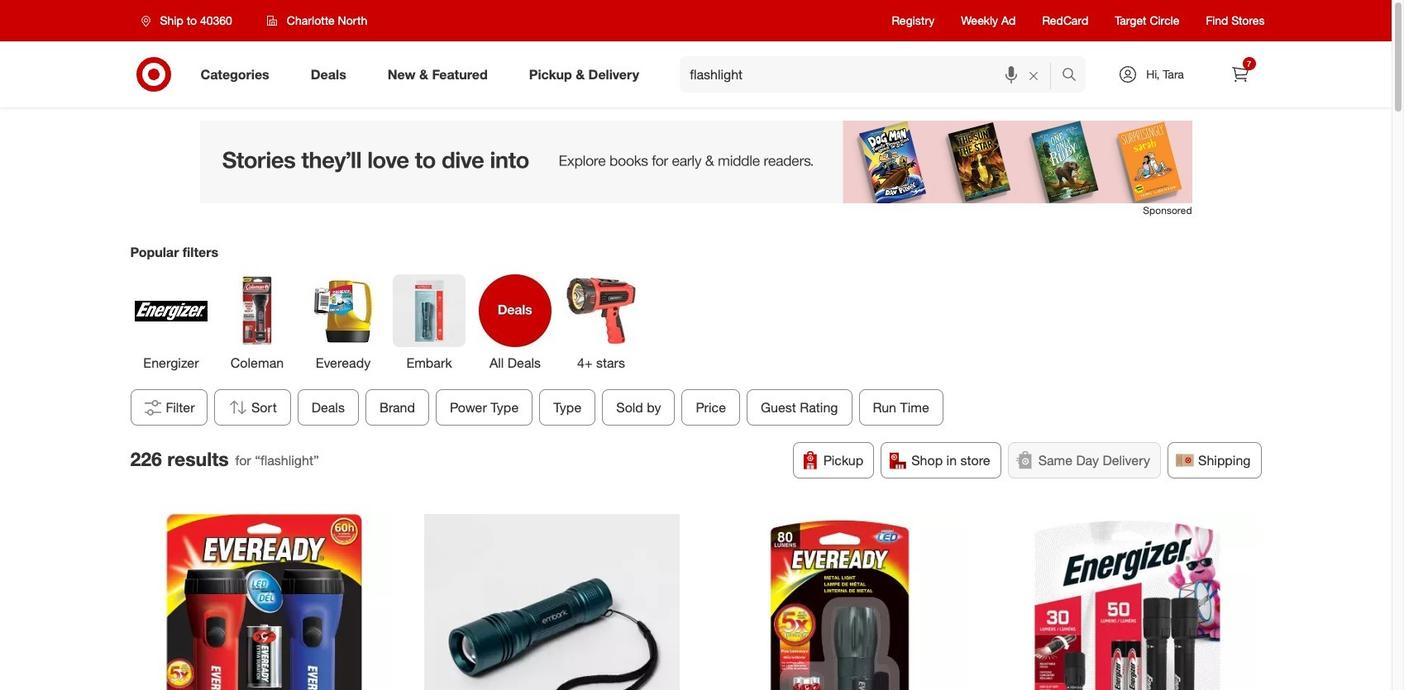 Task type: vqa. For each thing, say whether or not it's contained in the screenshot.
Eveready 2pk LED Flashlight IMAGE
yes



Task type: describe. For each thing, give the bounding box(es) containing it.
advertisement element
[[200, 121, 1192, 203]]

What can we help you find? suggestions appear below search field
[[680, 56, 1065, 93]]



Task type: locate. For each thing, give the bounding box(es) containing it.
medium size led flashlight - embark™ image
[[424, 515, 680, 690], [424, 515, 680, 690]]

eveready 2pk led flashlight image
[[136, 515, 392, 690], [136, 515, 392, 690]]

eveready led pocket flashlight image
[[712, 515, 967, 690], [712, 515, 967, 690]]

energizer 3pk x focus led flashlight image
[[1000, 515, 1255, 690], [1000, 515, 1255, 690]]



